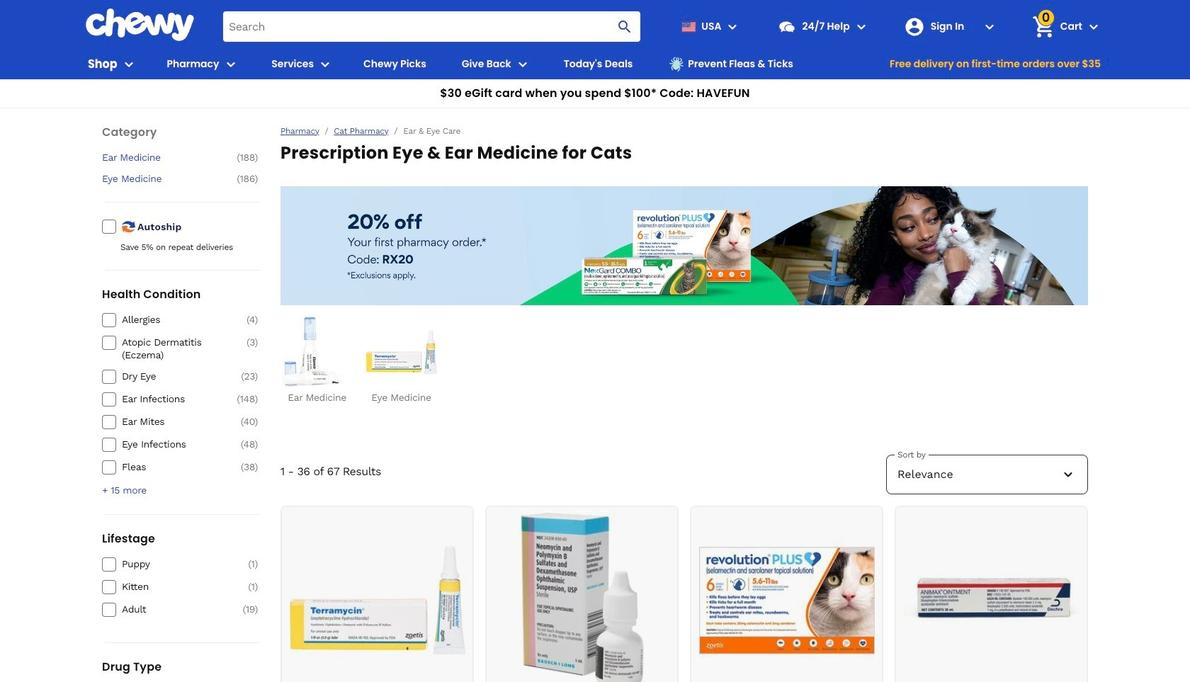 Task type: locate. For each thing, give the bounding box(es) containing it.
account menu image
[[981, 18, 998, 35]]

items image
[[1031, 14, 1056, 39]]

terramycin ophthalmic ointment for dogs, cats & horses, 3.5-g, 1 count image
[[289, 513, 465, 682]]

give back menu image
[[514, 56, 531, 73]]

menu image
[[120, 56, 137, 73]]

revolution plus topical solution for cats, 5.6-11 lbs, (orange box), 6 doses (6-mos. supply) image
[[699, 513, 874, 682]]

pharmacy menu image
[[222, 56, 239, 73]]

eye medicine image
[[366, 317, 437, 387]]

chewy home image
[[85, 9, 195, 41]]

list
[[281, 317, 1088, 404]]



Task type: describe. For each thing, give the bounding box(es) containing it.
neo-poly-dex (generic) ophthalmic suspension, 5-ml image
[[494, 513, 670, 682]]

menu image
[[317, 56, 334, 73]]

animax ointment for dogs & cats, 30-ml image
[[904, 513, 1079, 682]]

change region menu image
[[724, 18, 741, 35]]

cart menu image
[[1085, 18, 1102, 35]]

ear medicine image
[[282, 317, 352, 387]]

chewy support image
[[778, 17, 797, 36]]

chewy pharmacy. we contact your vet and ship your pet's meds to you. get twenty percent off your first order. code: rx20 image
[[281, 186, 1088, 305]]

Product search field
[[223, 11, 641, 42]]

Search text field
[[223, 11, 641, 42]]

site banner
[[0, 0, 1190, 108]]

help menu image
[[853, 18, 870, 35]]

submit search image
[[617, 18, 634, 35]]



Task type: vqa. For each thing, say whether or not it's contained in the screenshot.
the left menu icon
yes



